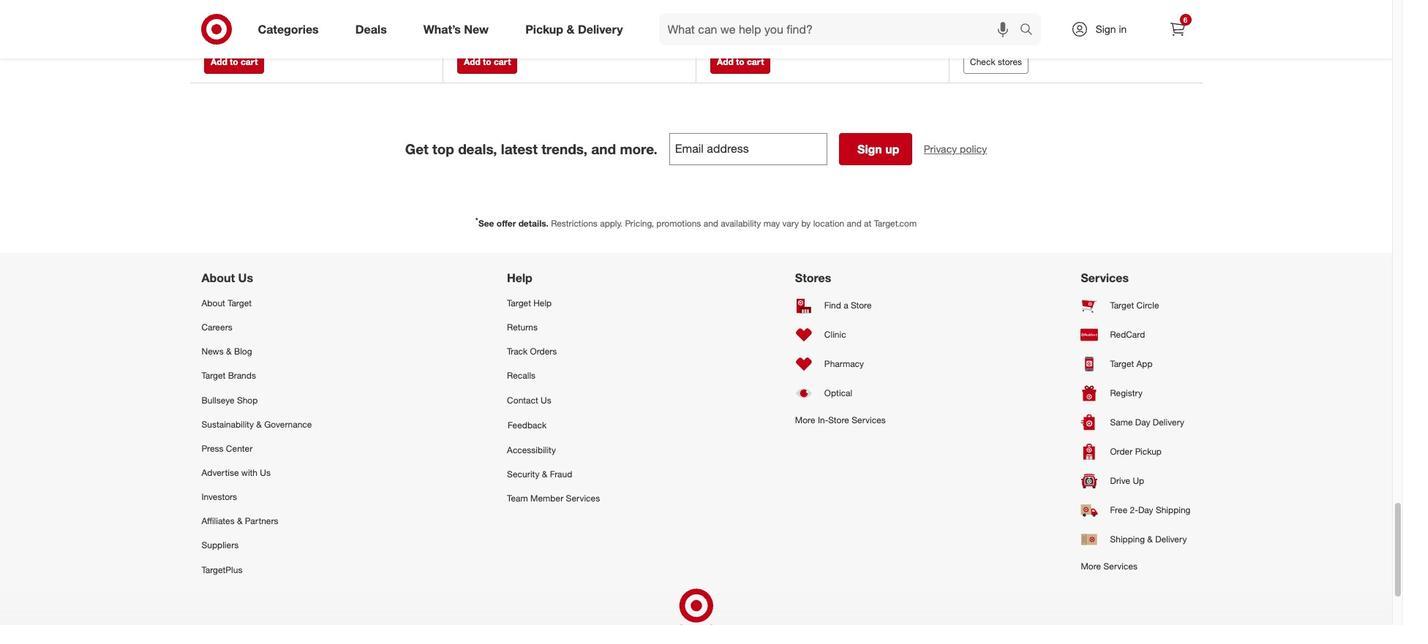 Task type: vqa. For each thing, say whether or not it's contained in the screenshot.
'Registry' Link
yes



Task type: describe. For each thing, give the bounding box(es) containing it.
target inside about target link
[[228, 298, 252, 309]]

target brands
[[202, 371, 256, 381]]

returns
[[507, 322, 538, 333]]

target for target app
[[1110, 359, 1134, 370]]

target.com
[[874, 218, 917, 229]]

orders
[[530, 346, 557, 357]]

about for about us
[[202, 271, 235, 285]]

sustainability & governance
[[202, 419, 312, 430]]

0 vertical spatial shipping
[[1156, 505, 1191, 516]]

target help link
[[507, 291, 600, 315]]

add to cart for not available at hollywood galaxy check nearby stores
[[717, 56, 764, 67]]

partners
[[245, 516, 278, 527]]

sign in link
[[1058, 13, 1150, 45]]

check inside not available at check nearby stores
[[204, 25, 234, 38]]

& for pickup
[[567, 22, 575, 36]]

categories link
[[245, 13, 337, 45]]

careers
[[202, 322, 232, 333]]

blog
[[234, 346, 252, 357]]

vary
[[782, 218, 799, 229]]

drive up link
[[1081, 467, 1191, 496]]

check inside button
[[970, 56, 995, 67]]

recalls
[[507, 371, 536, 381]]

target help
[[507, 298, 552, 309]]

press center
[[202, 443, 253, 454]]

careers link
[[202, 315, 312, 340]]

contact us link
[[507, 388, 600, 412]]

deals link
[[343, 13, 405, 45]]

deals,
[[458, 140, 497, 157]]

& for news
[[226, 346, 232, 357]]

sign up
[[857, 142, 899, 156]]

2 to from the left
[[483, 56, 491, 67]]

free 2-day shipping
[[1110, 505, 1191, 516]]

registry link
[[1081, 379, 1191, 408]]

add to cart button for not available at hollywood galaxy check nearby stores
[[710, 50, 771, 74]]

privacy
[[924, 143, 957, 155]]

store for a
[[851, 300, 872, 311]]

not for not available at hollywood galaxy check nearby stores
[[710, 11, 727, 23]]

feedback button
[[507, 412, 600, 438]]

affiliates
[[202, 516, 235, 527]]

shipping & delivery link
[[1081, 525, 1191, 555]]

press
[[202, 443, 223, 454]]

more services link
[[1081, 555, 1191, 579]]

services down optical link
[[852, 415, 886, 426]]

recalls link
[[507, 364, 600, 388]]

2 add to cart from the left
[[464, 56, 511, 67]]

more for more services
[[1081, 561, 1101, 572]]

accessibility link
[[507, 438, 600, 462]]

& for security
[[542, 469, 547, 480]]

what's new link
[[411, 13, 507, 45]]

member
[[530, 493, 564, 504]]

2 add from the left
[[464, 56, 480, 67]]

optical
[[824, 388, 852, 399]]

returns link
[[507, 315, 600, 340]]

advertise
[[202, 467, 239, 478]]

more in-store services
[[795, 415, 886, 426]]

about target link
[[202, 291, 312, 315]]

sign in
[[1096, 23, 1127, 35]]

center
[[226, 443, 253, 454]]

track
[[507, 346, 528, 357]]

at for stores
[[266, 11, 275, 23]]

1 horizontal spatial help
[[533, 298, 552, 309]]

about us
[[202, 271, 253, 285]]

team
[[507, 493, 528, 504]]

what's new
[[423, 22, 489, 36]]

order pickup link
[[1081, 438, 1191, 467]]

0 horizontal spatial help
[[507, 271, 533, 285]]

not available at check nearby stores
[[204, 11, 299, 38]]

redcard link
[[1081, 320, 1191, 350]]

up
[[1133, 476, 1144, 487]]

target app
[[1110, 359, 1153, 370]]

target brands link
[[202, 364, 312, 388]]

categories
[[258, 22, 319, 36]]

us for about us
[[238, 271, 253, 285]]

top
[[432, 140, 454, 157]]

2 horizontal spatial and
[[847, 218, 862, 229]]

bullseye
[[202, 395, 235, 406]]

security
[[507, 469, 540, 480]]

2 nearby from the left
[[490, 25, 521, 38]]

more.
[[620, 140, 658, 157]]

sign for sign up
[[857, 142, 882, 156]]

privacy policy
[[924, 143, 987, 155]]

order
[[1110, 447, 1133, 458]]

trends,
[[541, 140, 587, 157]]

apply.
[[600, 218, 623, 229]]

nearby inside not available at hollywood galaxy check nearby stores
[[743, 25, 774, 38]]

stores inside not available at hollywood galaxy check nearby stores
[[777, 25, 805, 38]]

investors link
[[202, 485, 312, 509]]

suppliers
[[202, 540, 239, 551]]

target for target brands
[[202, 371, 226, 381]]

available for check
[[730, 11, 769, 23]]

2 check nearby stores button from the left
[[457, 24, 552, 39]]

team member services link
[[507, 487, 600, 511]]

suppliers link
[[202, 534, 312, 558]]

in-
[[818, 415, 828, 426]]

may
[[764, 218, 780, 229]]

hollywood
[[784, 11, 832, 23]]

shipping & delivery
[[1110, 534, 1187, 545]]

stores
[[795, 271, 831, 285]]

sign for sign in
[[1096, 23, 1116, 35]]

stores inside button
[[998, 56, 1022, 67]]

pharmacy
[[824, 359, 864, 370]]

more in-store services link
[[795, 408, 886, 432]]

pharmacy link
[[795, 350, 886, 379]]

check nearby stores
[[457, 25, 552, 38]]

team member services
[[507, 493, 600, 504]]

at inside * see offer details. restrictions apply. pricing, promotions and availability may vary by location and at target.com
[[864, 218, 872, 229]]

optical link
[[795, 379, 886, 408]]

press center link
[[202, 437, 312, 461]]

store for in-
[[828, 415, 849, 426]]

add to cart button for not available at check nearby stores
[[204, 50, 264, 74]]

privacy policy link
[[924, 142, 987, 156]]

check nearby stores button for stores
[[204, 24, 299, 39]]



Task type: locate. For each thing, give the bounding box(es) containing it.
check nearby stores button for check
[[710, 24, 805, 39]]

more inside more in-store services link
[[795, 415, 815, 426]]

available for stores
[[223, 11, 263, 23]]

1 horizontal spatial add to cart
[[464, 56, 511, 67]]

not
[[204, 11, 221, 23], [710, 11, 727, 23]]

not inside not available at hollywood galaxy check nearby stores
[[710, 11, 727, 23]]

1 vertical spatial about
[[202, 298, 225, 309]]

3 check nearby stores button from the left
[[710, 24, 805, 39]]

2 horizontal spatial add
[[717, 56, 734, 67]]

about for about target
[[202, 298, 225, 309]]

drive
[[1110, 476, 1130, 487]]

0 vertical spatial help
[[507, 271, 533, 285]]

stores inside button
[[524, 25, 552, 38]]

0 horizontal spatial check nearby stores button
[[204, 24, 299, 39]]

add to cart button down not available at check nearby stores
[[204, 50, 264, 74]]

stores inside not available at check nearby stores
[[271, 25, 299, 38]]

2 add to cart button from the left
[[457, 50, 517, 74]]

with
[[241, 467, 258, 478]]

0 horizontal spatial available
[[223, 11, 263, 23]]

more left in-
[[795, 415, 815, 426]]

2 horizontal spatial nearby
[[743, 25, 774, 38]]

fraud
[[550, 469, 572, 480]]

to for not available at hollywood galaxy check nearby stores
[[736, 56, 744, 67]]

0 horizontal spatial us
[[238, 271, 253, 285]]

0 vertical spatial delivery
[[578, 22, 623, 36]]

What can we help you find? suggestions appear below search field
[[659, 13, 1023, 45]]

1 vertical spatial help
[[533, 298, 552, 309]]

same day delivery
[[1110, 417, 1184, 428]]

1 horizontal spatial us
[[260, 467, 271, 478]]

order pickup
[[1110, 447, 1162, 458]]

sign
[[1096, 23, 1116, 35], [857, 142, 882, 156]]

sign left in
[[1096, 23, 1116, 35]]

free
[[1110, 505, 1128, 516]]

us for contact us
[[541, 395, 551, 406]]

brands
[[228, 371, 256, 381]]

1 about from the top
[[202, 271, 235, 285]]

2 horizontal spatial us
[[541, 395, 551, 406]]

target left 'app'
[[1110, 359, 1134, 370]]

add
[[211, 56, 227, 67], [464, 56, 480, 67], [717, 56, 734, 67]]

1 cart from the left
[[241, 56, 258, 67]]

target for target circle
[[1110, 300, 1134, 311]]

circle
[[1137, 300, 1159, 311]]

1 vertical spatial delivery
[[1153, 417, 1184, 428]]

1 add from the left
[[211, 56, 227, 67]]

None text field
[[669, 133, 827, 165]]

store
[[851, 300, 872, 311], [828, 415, 849, 426]]

& down free 2-day shipping
[[1147, 534, 1153, 545]]

about target
[[202, 298, 252, 309]]

not for not available at check nearby stores
[[204, 11, 221, 23]]

shipping inside "link"
[[1110, 534, 1145, 545]]

us up about target link
[[238, 271, 253, 285]]

& right check nearby stores
[[567, 22, 575, 36]]

about up about target on the top left
[[202, 271, 235, 285]]

advertise with us
[[202, 467, 271, 478]]

& left fraud
[[542, 469, 547, 480]]

0 horizontal spatial shipping
[[1110, 534, 1145, 545]]

1 horizontal spatial check nearby stores button
[[457, 24, 552, 39]]

6 link
[[1161, 13, 1194, 45]]

services down shipping & delivery "link"
[[1104, 561, 1138, 572]]

3 add to cart from the left
[[717, 56, 764, 67]]

clinic link
[[795, 320, 886, 350]]

search
[[1013, 23, 1048, 38]]

2 horizontal spatial add to cart
[[717, 56, 764, 67]]

available inside not available at check nearby stores
[[223, 11, 263, 23]]

not inside not available at check nearby stores
[[204, 11, 221, 23]]

target circle link
[[1081, 291, 1191, 320]]

available inside not available at hollywood galaxy check nearby stores
[[730, 11, 769, 23]]

and left more.
[[591, 140, 616, 157]]

0 horizontal spatial and
[[591, 140, 616, 157]]

1 vertical spatial sign
[[857, 142, 882, 156]]

same
[[1110, 417, 1133, 428]]

and left 'availability'
[[704, 218, 718, 229]]

governance
[[264, 419, 312, 430]]

1 horizontal spatial nearby
[[490, 25, 521, 38]]

targetplus link
[[202, 558, 312, 582]]

bullseye shop link
[[202, 388, 312, 412]]

1 horizontal spatial sign
[[1096, 23, 1116, 35]]

by
[[801, 218, 811, 229]]

2 horizontal spatial to
[[736, 56, 744, 67]]

day right same
[[1135, 417, 1150, 428]]

check
[[204, 25, 234, 38], [457, 25, 487, 38], [710, 25, 740, 38], [970, 56, 995, 67]]

add to cart down new
[[464, 56, 511, 67]]

target left circle
[[1110, 300, 1134, 311]]

0 vertical spatial day
[[1135, 417, 1150, 428]]

more for more in-store services
[[795, 415, 815, 426]]

and right "location"
[[847, 218, 862, 229]]

& down bullseye shop "link"
[[256, 419, 262, 430]]

at inside not available at check nearby stores
[[266, 11, 275, 23]]

about up careers
[[202, 298, 225, 309]]

same day delivery link
[[1081, 408, 1191, 438]]

& for shipping
[[1147, 534, 1153, 545]]

help up returns link
[[533, 298, 552, 309]]

add to cart
[[211, 56, 258, 67], [464, 56, 511, 67], [717, 56, 764, 67]]

offer
[[497, 218, 516, 229]]

2 not from the left
[[710, 11, 727, 23]]

delivery for pickup & delivery
[[578, 22, 623, 36]]

1 horizontal spatial and
[[704, 218, 718, 229]]

help up target help
[[507, 271, 533, 285]]

0 horizontal spatial cart
[[241, 56, 258, 67]]

& for affiliates
[[237, 516, 243, 527]]

shipping
[[1156, 505, 1191, 516], [1110, 534, 1145, 545]]

0 vertical spatial us
[[238, 271, 253, 285]]

2-
[[1130, 505, 1138, 516]]

check inside not available at hollywood galaxy check nearby stores
[[710, 25, 740, 38]]

2 cart from the left
[[494, 56, 511, 67]]

3 add from the left
[[717, 56, 734, 67]]

at for check
[[772, 11, 781, 23]]

target app link
[[1081, 350, 1191, 379]]

cart down not available at hollywood galaxy check nearby stores
[[747, 56, 764, 67]]

services up target circle
[[1081, 271, 1129, 285]]

sign inside button
[[857, 142, 882, 156]]

1 add to cart button from the left
[[204, 50, 264, 74]]

services down fraud
[[566, 493, 600, 504]]

pickup right new
[[525, 22, 563, 36]]

help
[[507, 271, 533, 285], [533, 298, 552, 309]]

1 horizontal spatial not
[[710, 11, 727, 23]]

cart down check nearby stores
[[494, 56, 511, 67]]

target: expect more. pay less. image
[[491, 582, 902, 625]]

promotions
[[656, 218, 701, 229]]

nearby inside not available at check nearby stores
[[237, 25, 268, 38]]

0 horizontal spatial to
[[230, 56, 238, 67]]

pickup right order
[[1135, 447, 1162, 458]]

1 add to cart from the left
[[211, 56, 258, 67]]

3 to from the left
[[736, 56, 744, 67]]

advertise with us link
[[202, 461, 312, 485]]

add to cart button down not available at hollywood galaxy check nearby stores
[[710, 50, 771, 74]]

up
[[885, 142, 899, 156]]

and
[[591, 140, 616, 157], [704, 218, 718, 229], [847, 218, 862, 229]]

2 horizontal spatial cart
[[747, 56, 764, 67]]

find a store link
[[795, 291, 886, 320]]

1 available from the left
[[223, 11, 263, 23]]

target down about us on the top of the page
[[228, 298, 252, 309]]

1 vertical spatial us
[[541, 395, 551, 406]]

cart for stores
[[241, 56, 258, 67]]

in
[[1119, 23, 1127, 35]]

&
[[567, 22, 575, 36], [226, 346, 232, 357], [256, 419, 262, 430], [542, 469, 547, 480], [237, 516, 243, 527], [1147, 534, 1153, 545]]

0 vertical spatial pickup
[[525, 22, 563, 36]]

latest
[[501, 140, 538, 157]]

& left 'blog'
[[226, 346, 232, 357]]

feedback
[[508, 420, 547, 431]]

about
[[202, 271, 235, 285], [202, 298, 225, 309]]

us inside contact us link
[[541, 395, 551, 406]]

1 horizontal spatial add
[[464, 56, 480, 67]]

1 vertical spatial shipping
[[1110, 534, 1145, 545]]

1 horizontal spatial pickup
[[1135, 447, 1162, 458]]

store right a
[[851, 300, 872, 311]]

pickup
[[525, 22, 563, 36], [1135, 447, 1162, 458]]

delivery for shipping & delivery
[[1155, 534, 1187, 545]]

day
[[1135, 417, 1150, 428], [1138, 505, 1153, 516]]

bullseye shop
[[202, 395, 258, 406]]

2 horizontal spatial at
[[864, 218, 872, 229]]

add to cart down not available at check nearby stores
[[211, 56, 258, 67]]

affiliates & partners link
[[202, 509, 312, 534]]

3 nearby from the left
[[743, 25, 774, 38]]

restrictions
[[551, 218, 598, 229]]

2 horizontal spatial check nearby stores button
[[710, 24, 805, 39]]

2 vertical spatial delivery
[[1155, 534, 1187, 545]]

more inside more services link
[[1081, 561, 1101, 572]]

add for not available at hollywood galaxy check nearby stores
[[717, 56, 734, 67]]

not available at hollywood galaxy check nearby stores
[[710, 11, 867, 38]]

add to cart for not available at check nearby stores
[[211, 56, 258, 67]]

to for not available at check nearby stores
[[230, 56, 238, 67]]

target inside target app 'link'
[[1110, 359, 1134, 370]]

at inside not available at hollywood galaxy check nearby stores
[[772, 11, 781, 23]]

1 horizontal spatial store
[[851, 300, 872, 311]]

1 to from the left
[[230, 56, 238, 67]]

us right "contact"
[[541, 395, 551, 406]]

add to cart button
[[204, 50, 264, 74], [457, 50, 517, 74], [710, 50, 771, 74]]

drive up
[[1110, 476, 1144, 487]]

* see offer details. restrictions apply. pricing, promotions and availability may vary by location and at target.com
[[475, 216, 917, 229]]

target inside target circle link
[[1110, 300, 1134, 311]]

us right with
[[260, 467, 271, 478]]

to down new
[[483, 56, 491, 67]]

search button
[[1013, 13, 1048, 48]]

a
[[844, 300, 848, 311]]

0 horizontal spatial more
[[795, 415, 815, 426]]

0 horizontal spatial not
[[204, 11, 221, 23]]

cart down not available at check nearby stores
[[241, 56, 258, 67]]

target down news
[[202, 371, 226, 381]]

1 horizontal spatial more
[[1081, 561, 1101, 572]]

to down not available at hollywood galaxy check nearby stores
[[736, 56, 744, 67]]

sustainability & governance link
[[202, 412, 312, 437]]

get top deals, latest trends, and more.
[[405, 140, 658, 157]]

3 cart from the left
[[747, 56, 764, 67]]

0 vertical spatial sign
[[1096, 23, 1116, 35]]

to down not available at check nearby stores
[[230, 56, 238, 67]]

affiliates & partners
[[202, 516, 278, 527]]

0 horizontal spatial sign
[[857, 142, 882, 156]]

2 vertical spatial us
[[260, 467, 271, 478]]

shipping up more services link
[[1110, 534, 1145, 545]]

1 nearby from the left
[[237, 25, 268, 38]]

0 horizontal spatial pickup
[[525, 22, 563, 36]]

1 horizontal spatial add to cart button
[[457, 50, 517, 74]]

us inside advertise with us link
[[260, 467, 271, 478]]

6
[[1183, 15, 1188, 24]]

2 horizontal spatial add to cart button
[[710, 50, 771, 74]]

1 vertical spatial pickup
[[1135, 447, 1162, 458]]

policy
[[960, 143, 987, 155]]

cart
[[241, 56, 258, 67], [494, 56, 511, 67], [747, 56, 764, 67]]

0 horizontal spatial at
[[266, 11, 275, 23]]

get
[[405, 140, 429, 157]]

1 horizontal spatial at
[[772, 11, 781, 23]]

target inside target help link
[[507, 298, 531, 309]]

0 vertical spatial more
[[795, 415, 815, 426]]

add for not available at check nearby stores
[[211, 56, 227, 67]]

0 vertical spatial store
[[851, 300, 872, 311]]

2 about from the top
[[202, 298, 225, 309]]

1 vertical spatial more
[[1081, 561, 1101, 572]]

day right the free
[[1138, 505, 1153, 516]]

1 horizontal spatial shipping
[[1156, 505, 1191, 516]]

3 add to cart button from the left
[[710, 50, 771, 74]]

1 vertical spatial day
[[1138, 505, 1153, 516]]

services
[[1081, 271, 1129, 285], [852, 415, 886, 426], [566, 493, 600, 504], [1104, 561, 1138, 572]]

sign up button
[[839, 133, 912, 165]]

sustainability
[[202, 419, 254, 430]]

target for target help
[[507, 298, 531, 309]]

check stores
[[970, 56, 1022, 67]]

sign left up at the top right of page
[[857, 142, 882, 156]]

target up returns
[[507, 298, 531, 309]]

cart for check
[[747, 56, 764, 67]]

delivery inside "link"
[[1155, 534, 1187, 545]]

0 horizontal spatial store
[[828, 415, 849, 426]]

0 horizontal spatial add to cart button
[[204, 50, 264, 74]]

details.
[[518, 218, 549, 229]]

galaxy
[[835, 11, 867, 23]]

1 not from the left
[[204, 11, 221, 23]]

& for sustainability
[[256, 419, 262, 430]]

track orders
[[507, 346, 557, 357]]

see
[[478, 218, 494, 229]]

security & fraud
[[507, 469, 572, 480]]

delivery for same day delivery
[[1153, 417, 1184, 428]]

clinic
[[824, 330, 846, 341]]

0 horizontal spatial nearby
[[237, 25, 268, 38]]

1 check nearby stores button from the left
[[204, 24, 299, 39]]

nearby
[[237, 25, 268, 38], [490, 25, 521, 38], [743, 25, 774, 38]]

1 horizontal spatial to
[[483, 56, 491, 67]]

1 horizontal spatial cart
[[494, 56, 511, 67]]

1 vertical spatial store
[[828, 415, 849, 426]]

add to cart button down new
[[457, 50, 517, 74]]

shipping up shipping & delivery
[[1156, 505, 1191, 516]]

news
[[202, 346, 224, 357]]

check stores button
[[963, 50, 1029, 74]]

2 available from the left
[[730, 11, 769, 23]]

& inside "link"
[[1147, 534, 1153, 545]]

add to cart down not available at hollywood galaxy check nearby stores
[[717, 56, 764, 67]]

0 horizontal spatial add
[[211, 56, 227, 67]]

0 horizontal spatial add to cart
[[211, 56, 258, 67]]

more services
[[1081, 561, 1138, 572]]

target inside target brands link
[[202, 371, 226, 381]]

to
[[230, 56, 238, 67], [483, 56, 491, 67], [736, 56, 744, 67]]

more down shipping & delivery "link"
[[1081, 561, 1101, 572]]

target circle
[[1110, 300, 1159, 311]]

target
[[228, 298, 252, 309], [507, 298, 531, 309], [1110, 300, 1134, 311], [1110, 359, 1134, 370], [202, 371, 226, 381]]

& right affiliates
[[237, 516, 243, 527]]

0 vertical spatial about
[[202, 271, 235, 285]]

1 horizontal spatial available
[[730, 11, 769, 23]]

store down optical link
[[828, 415, 849, 426]]



